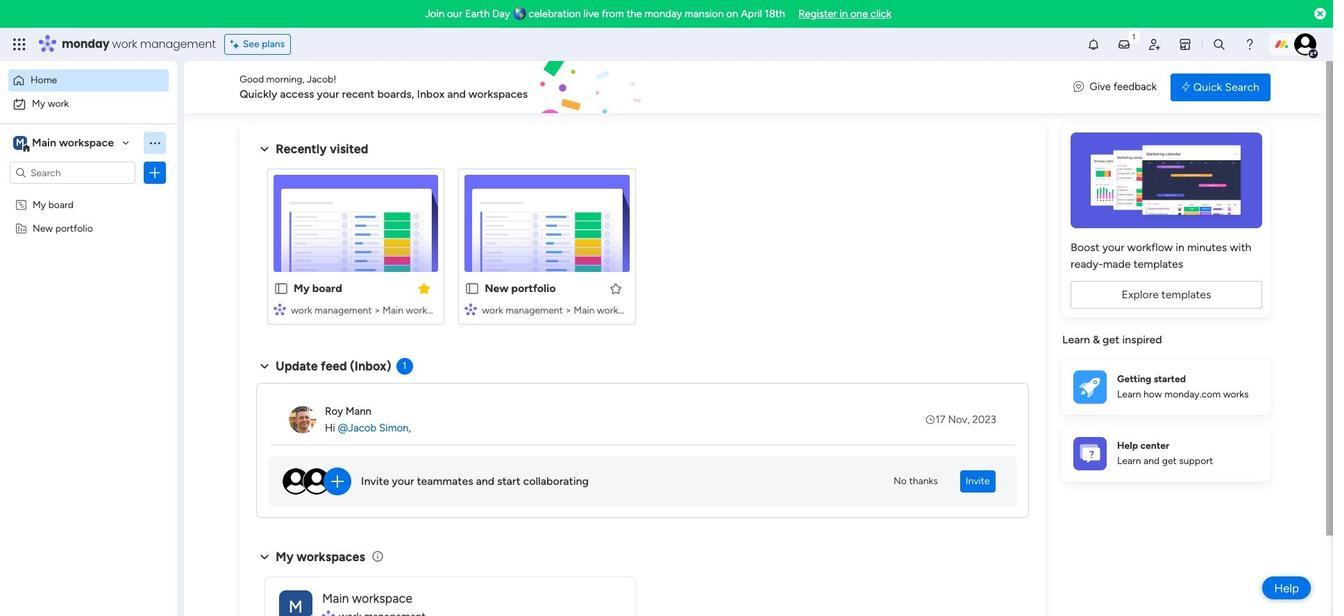 Task type: describe. For each thing, give the bounding box(es) containing it.
monday marketplace image
[[1178, 37, 1192, 51]]

notifications image
[[1087, 37, 1100, 51]]

getting started element
[[1062, 359, 1271, 415]]

v2 user feedback image
[[1074, 79, 1084, 95]]

quick search results list box
[[256, 158, 1029, 342]]

update feed image
[[1117, 37, 1131, 51]]

remove from favorites image
[[417, 282, 431, 295]]

Search in workspace field
[[29, 165, 116, 181]]

help image
[[1243, 37, 1257, 51]]

close my workspaces image
[[256, 549, 273, 566]]

close update feed (inbox) image
[[256, 358, 273, 375]]

invite members image
[[1148, 37, 1162, 51]]

search everything image
[[1212, 37, 1226, 51]]

roy mann image
[[289, 406, 317, 434]]

0 horizontal spatial workspace image
[[13, 135, 27, 151]]

v2 bolt switch image
[[1182, 79, 1190, 95]]

templates image image
[[1075, 133, 1258, 228]]



Task type: vqa. For each thing, say whether or not it's contained in the screenshot.
the 1 image
yes



Task type: locate. For each thing, give the bounding box(es) containing it.
1 vertical spatial workspace image
[[279, 591, 312, 617]]

1 horizontal spatial workspace image
[[279, 591, 312, 617]]

public board image
[[274, 281, 289, 296], [465, 281, 480, 296]]

option
[[8, 69, 169, 92], [8, 93, 169, 115], [0, 192, 177, 195]]

options image
[[148, 166, 162, 180]]

0 horizontal spatial public board image
[[274, 281, 289, 296]]

close recently visited image
[[256, 141, 273, 158]]

jacob simon image
[[1294, 33, 1316, 56]]

workspace selection element
[[13, 135, 116, 153]]

0 horizontal spatial component image
[[274, 303, 286, 316]]

workspace image
[[13, 135, 27, 151], [279, 591, 312, 617]]

1 horizontal spatial component image
[[465, 303, 477, 316]]

1 element
[[396, 358, 413, 375]]

2 public board image from the left
[[465, 281, 480, 296]]

list box
[[0, 190, 177, 427]]

1 component image from the left
[[274, 303, 286, 316]]

2 component image from the left
[[465, 303, 477, 316]]

select product image
[[12, 37, 26, 51]]

1 public board image from the left
[[274, 281, 289, 296]]

public board image for add to favorites image
[[465, 281, 480, 296]]

help center element
[[1062, 426, 1271, 482]]

1 vertical spatial option
[[8, 93, 169, 115]]

component image for remove from favorites image on the top left the public board icon
[[274, 303, 286, 316]]

1 horizontal spatial public board image
[[465, 281, 480, 296]]

1 image
[[1128, 28, 1140, 44]]

0 vertical spatial option
[[8, 69, 169, 92]]

workspace options image
[[148, 136, 162, 150]]

add to favorites image
[[609, 282, 622, 295]]

0 vertical spatial workspace image
[[13, 135, 27, 151]]

2 vertical spatial option
[[0, 192, 177, 195]]

component image
[[274, 303, 286, 316], [465, 303, 477, 316]]

see plans image
[[230, 37, 243, 52]]

component image for the public board icon related to add to favorites image
[[465, 303, 477, 316]]

public board image for remove from favorites image on the top left
[[274, 281, 289, 296]]



